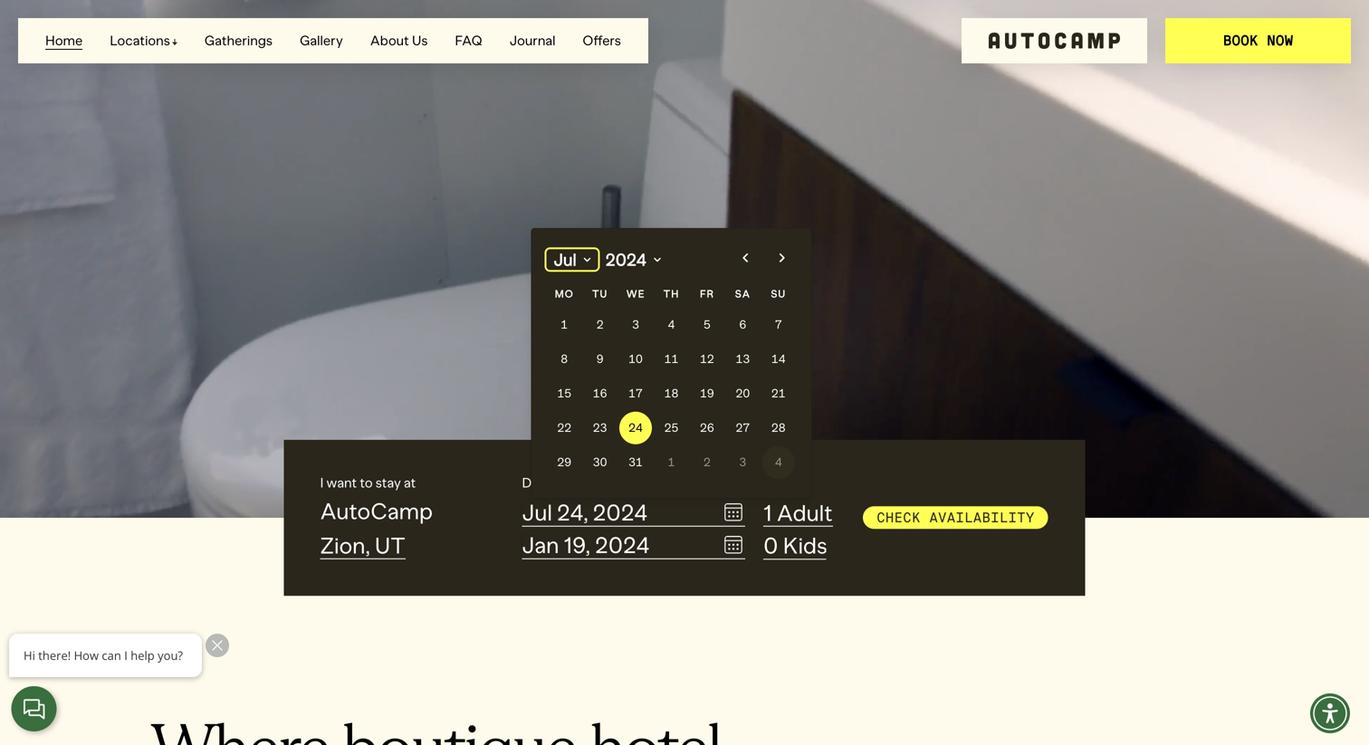 Task type: vqa. For each thing, say whether or not it's contained in the screenshot.


Task type: describe. For each thing, give the bounding box(es) containing it.
31 button
[[620, 446, 652, 479]]

offers link
[[583, 32, 621, 49]]

14
[[772, 352, 786, 366]]

now
[[1267, 32, 1294, 49]]

0
[[764, 532, 778, 560]]

to
[[360, 474, 373, 491]]

3 for the leftmost 3 button
[[632, 317, 639, 332]]

30
[[593, 455, 607, 469]]

locations link
[[110, 32, 177, 49]]

31
[[629, 455, 643, 469]]

check
[[877, 509, 921, 527]]

1 for the leftmost 1 button
[[561, 317, 568, 332]]

22 button
[[548, 412, 581, 445]]

24
[[629, 420, 643, 435]]

13
[[736, 352, 750, 366]]

7 button
[[762, 309, 795, 341]]

home link
[[45, 32, 83, 50]]

check availability
[[877, 509, 1035, 527]]

tu
[[592, 288, 608, 300]]

22
[[557, 420, 572, 435]]

19 button
[[691, 378, 724, 410]]

ut
[[375, 532, 406, 560]]

1 adult button
[[764, 499, 833, 527]]

journal link
[[510, 32, 556, 49]]

1 yyyy-mm-dd field from the top
[[522, 499, 746, 526]]

th
[[664, 288, 680, 300]]

about
[[370, 32, 409, 49]]

2 for the bottommost 2 button
[[704, 455, 711, 469]]

15
[[557, 386, 572, 400]]

sa
[[735, 288, 751, 300]]

11
[[664, 352, 679, 366]]

21
[[772, 386, 786, 400]]

10 button
[[620, 343, 652, 376]]

12 button
[[691, 343, 724, 376]]

25 button
[[655, 412, 688, 445]]

20 button
[[727, 378, 759, 410]]

20
[[736, 386, 750, 400]]

availability
[[930, 509, 1035, 527]]

29
[[557, 455, 572, 469]]

fr
[[700, 288, 714, 300]]

21 button
[[762, 378, 795, 410]]

about us
[[370, 32, 428, 49]]

autocamp
[[320, 498, 433, 525]]

gatherings link
[[205, 32, 273, 49]]

book now
[[1224, 32, 1294, 49]]

home
[[45, 32, 83, 49]]

13 button
[[727, 343, 759, 376]]

0 horizontal spatial 4 button
[[655, 309, 688, 341]]

gallery
[[300, 32, 343, 49]]

16 button
[[584, 378, 616, 410]]

faq link
[[455, 32, 483, 49]]

at
[[404, 474, 416, 491]]

2 yyyy-mm-dd field from the top
[[522, 532, 746, 559]]

book now button
[[1166, 18, 1352, 63]]

11 button
[[655, 343, 688, 376]]

faq
[[455, 32, 483, 49]]

3 for the right 3 button
[[739, 455, 747, 469]]

i
[[320, 474, 324, 491]]

17
[[629, 386, 643, 400]]

10
[[629, 352, 643, 366]]

mo
[[555, 288, 574, 300]]

8 button
[[548, 343, 581, 376]]

us
[[412, 32, 428, 49]]

30 button
[[584, 446, 616, 479]]

book now banner
[[0, 0, 1370, 82]]

5
[[704, 317, 711, 332]]

0 horizontal spatial 3 button
[[620, 309, 652, 341]]



Task type: locate. For each thing, give the bounding box(es) containing it.
6 button
[[727, 309, 759, 341]]

kids
[[783, 532, 828, 560]]

0 vertical spatial 3
[[632, 317, 639, 332]]

with 1 adult 0 kids
[[764, 474, 833, 560]]

1 vertical spatial 4
[[775, 455, 782, 469]]

su
[[771, 288, 786, 300]]

3 button
[[620, 309, 652, 341], [727, 446, 759, 479]]

with
[[764, 474, 794, 491]]

26 button
[[691, 412, 724, 445]]

1 horizontal spatial 1
[[668, 455, 675, 469]]

gallery link
[[300, 32, 343, 49]]

stay
[[376, 474, 401, 491]]

25
[[664, 420, 679, 435]]

1 inside with 1 adult 0 kids
[[764, 499, 772, 527]]

0 vertical spatial 4
[[668, 317, 675, 332]]

5 button
[[691, 309, 724, 341]]

18
[[664, 386, 679, 400]]

14 button
[[762, 343, 795, 376]]

1 vertical spatial yyyy-mm-dd field
[[522, 532, 746, 559]]

0 vertical spatial 4 button
[[655, 309, 688, 341]]

0 horizontal spatial 2 button
[[584, 309, 616, 341]]

0 horizontal spatial 4
[[668, 317, 675, 332]]

0 horizontal spatial 2
[[597, 317, 604, 332]]

2 for top 2 button
[[597, 317, 604, 332]]

2
[[597, 317, 604, 332], [704, 455, 711, 469]]

4 for left 4 button
[[668, 317, 675, 332]]

0 horizontal spatial 1 button
[[548, 309, 581, 341]]

15 button
[[548, 378, 581, 410]]

1 horizontal spatial 2 button
[[691, 446, 724, 479]]

1
[[561, 317, 568, 332], [668, 455, 675, 469], [764, 499, 772, 527]]

3 down 27 button
[[739, 455, 747, 469]]

4 button down 28 button
[[762, 446, 795, 479]]

16
[[593, 386, 607, 400]]

23 button
[[584, 412, 616, 445]]

1 vertical spatial 2
[[704, 455, 711, 469]]

1 horizontal spatial 3
[[739, 455, 747, 469]]

0 vertical spatial 3 button
[[620, 309, 652, 341]]

4 for bottom 4 button
[[775, 455, 782, 469]]

19
[[700, 386, 714, 400]]

1 button down 25 button
[[655, 446, 688, 479]]

book
[[1224, 32, 1259, 49]]

9
[[597, 352, 604, 366]]

about us link
[[370, 32, 428, 49]]

1 vertical spatial 1 button
[[655, 446, 688, 479]]

heading
[[150, 711, 1219, 746]]

journal
[[510, 32, 556, 49]]

0 vertical spatial 2 button
[[584, 309, 616, 341]]

i want to stay at autocamp zion, ut
[[320, 474, 433, 560]]

1 for 1 button to the bottom
[[668, 455, 675, 469]]

1 horizontal spatial 4
[[775, 455, 782, 469]]

29 button
[[548, 446, 581, 479]]

3 button down 27 button
[[727, 446, 759, 479]]

2 horizontal spatial 1
[[764, 499, 772, 527]]

1 button
[[548, 309, 581, 341], [655, 446, 688, 479]]

YYYY-MM-DD field
[[522, 499, 746, 526], [522, 532, 746, 559]]

3
[[632, 317, 639, 332], [739, 455, 747, 469]]

1 horizontal spatial 2
[[704, 455, 711, 469]]

1 down mo on the left top of page
[[561, 317, 568, 332]]

3 down we
[[632, 317, 639, 332]]

2 down tu
[[597, 317, 604, 332]]

2 button down tu
[[584, 309, 616, 341]]

jul
[[554, 249, 577, 269]]

1 vertical spatial 1
[[668, 455, 675, 469]]

1 horizontal spatial 3 button
[[727, 446, 759, 479]]

1 button down mo on the left top of page
[[548, 309, 581, 341]]

4 up with
[[775, 455, 782, 469]]

4 down th
[[668, 317, 675, 332]]

0 vertical spatial 2
[[597, 317, 604, 332]]

1 vertical spatial 3 button
[[727, 446, 759, 479]]

6
[[739, 317, 747, 332]]

want
[[327, 474, 357, 491]]

27
[[736, 420, 750, 435]]

0 horizontal spatial 1
[[561, 317, 568, 332]]

0 vertical spatial 1
[[561, 317, 568, 332]]

27 button
[[727, 412, 759, 445]]

2 down 26 button
[[704, 455, 711, 469]]

1 down with
[[764, 499, 772, 527]]

during
[[522, 474, 564, 491]]

we
[[626, 288, 645, 300]]

28 button
[[762, 412, 795, 445]]

1 vertical spatial 3
[[739, 455, 747, 469]]

1 vertical spatial 2 button
[[691, 446, 724, 479]]

4
[[668, 317, 675, 332], [775, 455, 782, 469]]

12
[[700, 352, 714, 366]]

26
[[700, 420, 714, 435]]

adult
[[777, 499, 833, 527]]

1 horizontal spatial 4 button
[[762, 446, 795, 479]]

18 button
[[655, 378, 688, 410]]

2 vertical spatial 1
[[764, 499, 772, 527]]

1 down 25 button
[[668, 455, 675, 469]]

zion, ut button
[[320, 532, 406, 560]]

8
[[561, 352, 568, 366]]

2 button
[[584, 309, 616, 341], [691, 446, 724, 479]]

gatherings
[[205, 32, 273, 49]]

zion,
[[320, 532, 370, 560]]

offers
[[583, 32, 621, 49]]

0 kids button
[[764, 532, 828, 560]]

7
[[775, 317, 782, 332]]

2 button down 26 button
[[691, 446, 724, 479]]

4 button
[[655, 309, 688, 341], [762, 446, 795, 479]]

locations
[[110, 32, 170, 49]]

3 button down we
[[620, 309, 652, 341]]

0 horizontal spatial 3
[[632, 317, 639, 332]]

0 vertical spatial 1 button
[[548, 309, 581, 341]]

23
[[593, 420, 607, 435]]

28
[[772, 420, 786, 435]]

1 horizontal spatial 1 button
[[655, 446, 688, 479]]

9 button
[[584, 343, 616, 376]]

1 vertical spatial 4 button
[[762, 446, 795, 479]]

0 vertical spatial yyyy-mm-dd field
[[522, 499, 746, 526]]

24 button
[[620, 412, 652, 445]]

4 button down th
[[655, 309, 688, 341]]

17 button
[[620, 378, 652, 410]]

2024
[[606, 249, 647, 269]]



